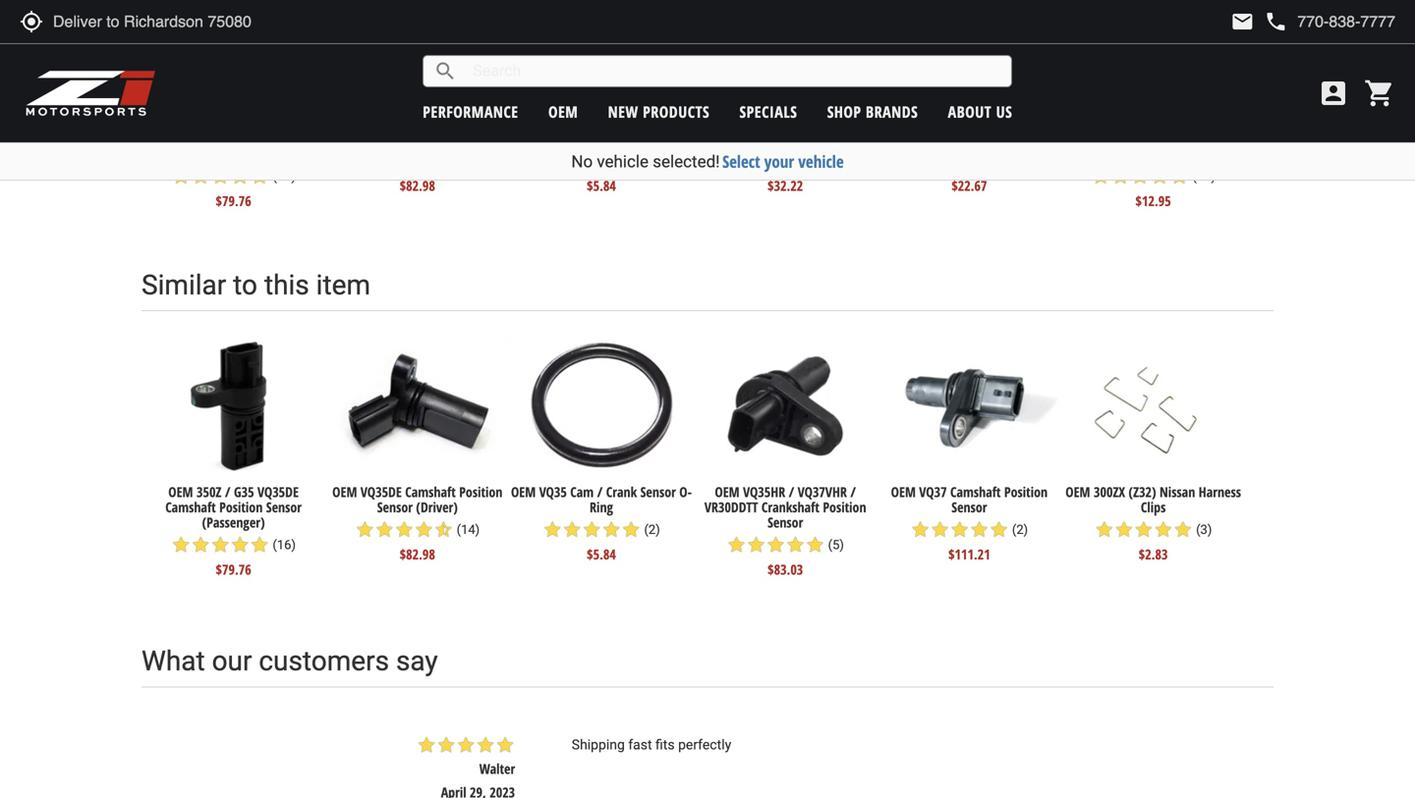 Task type: locate. For each thing, give the bounding box(es) containing it.
1 (driver) from the top
[[416, 130, 458, 148]]

oem vq35de camshaft position sensor (driver) star star star star star_half (14) $82.98
[[332, 483, 503, 564]]

0 vertical spatial to
[[998, 114, 1009, 133]]

0 vertical spatial cam
[[570, 114, 594, 133]]

(driver) for oem vq35de camshaft position sensor (driver)
[[416, 130, 458, 148]]

/ inside oem 350z / g35 vq35de spark plug - one step colder - ngk plfr6a-11 star star star star star (26) $12.95
[[1128, 114, 1134, 133]]

sensor inside oem vq35hr / vq37vhr / vr30ddtt crankshaft position sensor star star star star star (5) $83.03
[[768, 513, 803, 532]]

0 vertical spatial crank
[[606, 114, 637, 133]]

fits
[[655, 738, 675, 754]]

0 horizontal spatial vehicle
[[597, 152, 649, 171]]

$82.98
[[400, 177, 435, 195], [400, 545, 435, 564]]

1 ring from the top
[[590, 130, 613, 148]]

1 cam from the top
[[570, 114, 594, 133]]

vehicle inside no vehicle selected! select your vehicle
[[597, 152, 649, 171]]

oem inside oem 300zx (z32) nissan harness clips star star star star star (3) $2.83
[[1065, 483, 1090, 502]]

ring inside oem vq35 cam / crank  sensor o- ring star star star star star (2) $5.84
[[590, 498, 613, 517]]

gasket down about us link
[[973, 130, 1010, 148]]

(z32)
[[1129, 483, 1156, 502]]

2 gasket from the left
[[973, 130, 1010, 148]]

350z inside oem 350z / g35 vq35de spark plug - one step colder - ngk plfr6a-11 star star star star star (26) $12.95
[[1100, 114, 1125, 133]]

1 vertical spatial cam
[[570, 483, 594, 502]]

- left ngk
[[1200, 130, 1204, 148]]

$2.83
[[1139, 545, 1168, 564]]

1 horizontal spatial to
[[998, 114, 1009, 133]]

oem
[[548, 101, 578, 122], [168, 114, 193, 133], [332, 114, 357, 133], [511, 114, 536, 133], [711, 114, 735, 133], [889, 114, 913, 133], [1071, 114, 1096, 133], [168, 483, 193, 502], [332, 483, 357, 502], [511, 483, 536, 502], [715, 483, 740, 502], [891, 483, 916, 502], [1065, 483, 1090, 502]]

1 vertical spatial $82.98
[[400, 545, 435, 564]]

vq35de
[[257, 114, 299, 133], [361, 114, 402, 133], [739, 114, 780, 133], [917, 114, 958, 133], [1161, 114, 1202, 133], [257, 483, 299, 502], [361, 483, 402, 502]]

selected!
[[653, 152, 720, 171]]

vehicle
[[798, 150, 844, 173], [597, 152, 649, 171]]

oem inside oem vq35de upper plenum gasket star star star star star (17) $32.22
[[711, 114, 735, 133]]

350z
[[197, 114, 222, 133], [1100, 114, 1125, 133], [197, 483, 222, 502]]

350z for position
[[197, 483, 222, 502]]

$82.98 inside oem vq35de camshaft position sensor (driver) star star star star star_half (14) $82.98
[[400, 545, 435, 564]]

gasket
[[767, 130, 804, 148], [973, 130, 1010, 148]]

vq35 for star
[[539, 483, 567, 502]]

vq35de inside oem vq35de upper plenum gasket star star star star star (17) $32.22
[[739, 114, 780, 133]]

clips
[[1141, 498, 1166, 517]]

2 (16) from the top
[[273, 538, 296, 553]]

/
[[225, 114, 230, 133], [597, 114, 603, 133], [1128, 114, 1134, 133], [225, 483, 230, 502], [597, 483, 603, 502], [789, 483, 794, 502], [850, 483, 856, 502]]

2 $82.98 from the top
[[400, 545, 435, 564]]

crank inside oem vq35 cam / crank  sensor o- ring star star star star star (2) $5.84
[[606, 483, 637, 502]]

camshaft inside oem vq35de camshaft position sensor (driver) star star star star star_half (14) $82.98
[[405, 483, 456, 502]]

about
[[948, 101, 992, 122]]

1 $5.84 from the top
[[587, 177, 616, 195]]

camshaft inside "oem vq35de camshaft position sensor (driver)"
[[405, 114, 456, 133]]

o- inside oem vq35 cam / crank  sensor o- ring star star star star (2) $5.84
[[679, 114, 692, 133]]

to right lower
[[998, 114, 1009, 133]]

o- inside oem vq35 cam / crank  sensor o- ring star star star star star (2) $5.84
[[679, 483, 692, 502]]

0 horizontal spatial plenum
[[819, 114, 860, 133]]

(passenger) for star
[[202, 513, 265, 532]]

0 vertical spatial oem 350z / g35 vq35de camshaft position sensor (passenger) star star star star star (16) $79.76
[[165, 114, 302, 210]]

vq35de inside "oem vq35de camshaft position sensor (driver)"
[[361, 114, 402, 133]]

0 vertical spatial ring
[[590, 130, 613, 148]]

crank inside oem vq35 cam / crank  sensor o- ring star star star star (2) $5.84
[[606, 114, 637, 133]]

(driver) up star_half on the bottom of page
[[416, 498, 458, 517]]

camshaft for oem vq35de camshaft position sensor (driver)
[[405, 114, 456, 133]]

0 vertical spatial (driver)
[[416, 130, 458, 148]]

(16)
[[273, 169, 296, 184], [273, 538, 296, 553]]

vq37
[[919, 483, 947, 502]]

camshaft inside oem vq37 camshaft position sensor star star star star star (2) $111.21
[[950, 483, 1001, 502]]

1 horizontal spatial plenum
[[929, 130, 970, 148]]

0 vertical spatial (passenger)
[[202, 145, 265, 163]]

1 $79.76 from the top
[[216, 192, 251, 210]]

plenum up (17)
[[819, 114, 860, 133]]

crankshaft
[[761, 498, 819, 517]]

1 vertical spatial oem 350z / g35 vq35de camshaft position sensor (passenger) star star star star star (16) $79.76
[[165, 483, 302, 579]]

ring
[[590, 130, 613, 148], [590, 498, 613, 517]]

say
[[396, 646, 438, 678]]

vehicle right the no
[[597, 152, 649, 171]]

$79.76 up our
[[216, 561, 251, 579]]

(3)
[[1196, 523, 1212, 538]]

cam for star
[[570, 483, 594, 502]]

350z for star
[[197, 114, 222, 133]]

0 horizontal spatial gasket
[[767, 130, 804, 148]]

0 vertical spatial (16)
[[273, 169, 296, 184]]

vehicle right your
[[798, 150, 844, 173]]

vq35 for (2)
[[539, 114, 567, 133]]

oem inside oem vq35hr / vq37vhr / vr30ddtt crankshaft position sensor star star star star star (5) $83.03
[[715, 483, 740, 502]]

1 oem 350z / g35 vq35de camshaft position sensor (passenger) star star star star star (16) $79.76 from the top
[[165, 114, 302, 210]]

0 horizontal spatial -
[[1103, 130, 1107, 148]]

to left this
[[233, 269, 257, 301]]

1 vertical spatial ring
[[590, 498, 613, 517]]

sensor inside oem vq37 camshaft position sensor star star star star star (2) $111.21
[[952, 498, 987, 517]]

o- up "selected!"
[[679, 114, 692, 133]]

1 vertical spatial to
[[233, 269, 257, 301]]

our
[[212, 646, 252, 678]]

colder
[[1162, 130, 1196, 148]]

$82.98 down star_half on the bottom of page
[[400, 545, 435, 564]]

oem 350z / g35 vq35de camshaft position sensor (passenger) star star star star star (16) $79.76
[[165, 114, 302, 210], [165, 483, 302, 579]]

2 cam from the top
[[570, 483, 594, 502]]

o- left vr30ddtt
[[679, 483, 692, 502]]

(2) inside oem vq35 cam / crank  sensor o- ring star star star star (2) $5.84
[[644, 154, 660, 169]]

1 (16) from the top
[[273, 169, 296, 184]]

1 vertical spatial crank
[[606, 483, 637, 502]]

gasket up select your vehicle link
[[767, 130, 804, 148]]

sensor inside oem vq35 cam / crank  sensor o- ring star star star star star (2) $5.84
[[640, 483, 676, 502]]

plenum down 'about'
[[929, 130, 970, 148]]

camshaft for oem vq37 camshaft position sensor star star star star star (2) $111.21
[[950, 483, 1001, 502]]

1 vertical spatial vq35
[[539, 483, 567, 502]]

2 vq35 from the top
[[539, 483, 567, 502]]

0 vertical spatial $5.84
[[587, 177, 616, 195]]

account_box
[[1318, 78, 1349, 109]]

2 o- from the top
[[679, 483, 692, 502]]

phone link
[[1264, 10, 1395, 33]]

1 vertical spatial (16)
[[273, 538, 296, 553]]

no vehicle selected! select your vehicle
[[571, 150, 844, 173]]

oem inside oem vq35de lower to middle plenum gasket
[[889, 114, 913, 133]]

(driver) inside "oem vq35de camshaft position sensor (driver)"
[[416, 130, 458, 148]]

1 horizontal spatial gasket
[[973, 130, 1010, 148]]

oem vq35 cam / crank  sensor o- ring star star star star (2) $5.84
[[511, 114, 692, 195]]

shop
[[827, 101, 861, 122]]

this
[[264, 269, 309, 301]]

cam inside oem vq35 cam / crank  sensor o- ring star star star star (2) $5.84
[[570, 114, 594, 133]]

g35
[[234, 114, 254, 133], [1137, 114, 1157, 133], [234, 483, 254, 502]]

vq35de inside oem vq35de camshaft position sensor (driver) star star star star star_half (14) $82.98
[[361, 483, 402, 502]]

$79.76
[[216, 192, 251, 210], [216, 561, 251, 579]]

position
[[459, 114, 503, 133], [219, 130, 263, 148], [459, 483, 503, 502], [1004, 483, 1048, 502], [219, 498, 263, 517], [823, 498, 866, 517]]

products
[[643, 101, 710, 122]]

phone
[[1264, 10, 1288, 33]]

sensor
[[640, 114, 676, 133], [266, 130, 302, 148], [377, 130, 413, 148], [640, 483, 676, 502], [266, 498, 302, 517], [377, 498, 413, 517], [952, 498, 987, 517], [768, 513, 803, 532]]

$12.95
[[1135, 192, 1171, 210]]

0 vertical spatial $82.98
[[400, 177, 435, 195]]

1 vertical spatial (driver)
[[416, 498, 458, 517]]

oem vq37 camshaft position sensor star star star star star (2) $111.21
[[891, 483, 1048, 564]]

plenum inside oem vq35de lower to middle plenum gasket
[[929, 130, 970, 148]]

1 horizontal spatial -
[[1200, 130, 1204, 148]]

2 $79.76 from the top
[[216, 561, 251, 579]]

star star star star star walter
[[417, 736, 515, 779]]

0 vertical spatial o-
[[679, 114, 692, 133]]

to
[[998, 114, 1009, 133], [233, 269, 257, 301]]

2 oem 350z / g35 vq35de camshaft position sensor (passenger) star star star star star (16) $79.76 from the top
[[165, 483, 302, 579]]

ring inside oem vq35 cam / crank  sensor o- ring star star star star (2) $5.84
[[590, 130, 613, 148]]

vq35de inside oem vq35de lower to middle plenum gasket
[[917, 114, 958, 133]]

performance link
[[423, 101, 518, 122]]

specials link
[[739, 101, 797, 122]]

-
[[1103, 130, 1107, 148], [1200, 130, 1204, 148]]

$5.84
[[587, 177, 616, 195], [587, 545, 616, 564]]

2 crank from the top
[[606, 483, 637, 502]]

/ inside oem vq35 cam / crank  sensor o- ring star star star star star (2) $5.84
[[597, 483, 603, 502]]

nissan
[[1160, 483, 1195, 502]]

spark
[[1205, 114, 1235, 133]]

(driver) inside oem vq35de camshaft position sensor (driver) star star star star star_half (14) $82.98
[[416, 498, 458, 517]]

1 vertical spatial (passenger)
[[202, 513, 265, 532]]

1 gasket from the left
[[767, 130, 804, 148]]

1 o- from the top
[[679, 114, 692, 133]]

1 vertical spatial o-
[[679, 483, 692, 502]]

(passenger) for (2)
[[202, 145, 265, 163]]

2 (passenger) from the top
[[202, 513, 265, 532]]

1 vertical spatial $79.76
[[216, 561, 251, 579]]

z1 motorsports logo image
[[25, 69, 157, 118]]

vq35
[[539, 114, 567, 133], [539, 483, 567, 502]]

$79.76 up similar to this item
[[216, 192, 251, 210]]

vq35 inside oem vq35 cam / crank  sensor o- ring star star star star (2) $5.84
[[539, 114, 567, 133]]

(driver) down performance
[[416, 130, 458, 148]]

0 vertical spatial vq35
[[539, 114, 567, 133]]

1 vq35 from the top
[[539, 114, 567, 133]]

Search search field
[[457, 56, 1011, 86]]

plenum
[[819, 114, 860, 133], [929, 130, 970, 148]]

1 (passenger) from the top
[[202, 145, 265, 163]]

customers
[[259, 646, 389, 678]]

1 crank from the top
[[606, 114, 637, 133]]

crank
[[606, 114, 637, 133], [606, 483, 637, 502]]

2 ring from the top
[[590, 498, 613, 517]]

2 (driver) from the top
[[416, 498, 458, 517]]

what
[[141, 646, 205, 678]]

oem inside oem vq35 cam / crank  sensor o- ring star star star star (2) $5.84
[[511, 114, 536, 133]]

2 $5.84 from the top
[[587, 545, 616, 564]]

vq35 inside oem vq35 cam / crank  sensor o- ring star star star star star (2) $5.84
[[539, 483, 567, 502]]

cam inside oem vq35 cam / crank  sensor o- ring star star star star star (2) $5.84
[[570, 483, 594, 502]]

star
[[562, 152, 582, 171], [582, 152, 602, 171], [602, 152, 621, 171], [621, 152, 641, 171], [723, 152, 743, 171], [743, 152, 762, 171], [762, 152, 782, 171], [782, 152, 802, 171], [802, 152, 821, 171], [171, 167, 191, 186], [191, 167, 210, 186], [210, 167, 230, 186], [230, 167, 250, 186], [250, 167, 269, 186], [1091, 167, 1111, 186], [1111, 167, 1130, 186], [1130, 167, 1150, 186], [1150, 167, 1170, 186], [1170, 167, 1189, 186], [355, 520, 375, 540], [375, 520, 394, 540], [394, 520, 414, 540], [414, 520, 434, 540], [543, 520, 562, 540], [562, 520, 582, 540], [582, 520, 602, 540], [602, 520, 621, 540], [621, 520, 641, 540], [911, 520, 930, 540], [930, 520, 950, 540], [950, 520, 970, 540], [970, 520, 989, 540], [989, 520, 1009, 540], [1095, 520, 1114, 540], [1114, 520, 1134, 540], [1134, 520, 1154, 540], [1154, 520, 1173, 540], [1173, 520, 1193, 540], [171, 535, 191, 555], [191, 535, 210, 555], [210, 535, 230, 555], [230, 535, 250, 555], [250, 535, 269, 555], [727, 535, 746, 555], [746, 535, 766, 555], [766, 535, 786, 555], [786, 535, 805, 555], [805, 535, 825, 555], [417, 736, 436, 756], [436, 736, 456, 756], [456, 736, 476, 756], [476, 736, 495, 756], [495, 736, 515, 756]]

$111.21
[[948, 545, 990, 564]]

cam
[[570, 114, 594, 133], [570, 483, 594, 502]]

us
[[996, 101, 1012, 122]]

$79.76 for (2)
[[216, 192, 251, 210]]

- left one
[[1103, 130, 1107, 148]]

plfr6a-
[[1126, 145, 1168, 163]]

sensor inside oem vq35de camshaft position sensor (driver) star star star star star_half (14) $82.98
[[377, 498, 413, 517]]

0 vertical spatial $79.76
[[216, 192, 251, 210]]

$5.84 inside oem vq35 cam / crank  sensor o- ring star star star star (2) $5.84
[[587, 177, 616, 195]]

1 vertical spatial $5.84
[[587, 545, 616, 564]]

g35 inside oem 350z / g35 vq35de spark plug - one step colder - ngk plfr6a-11 star star star star star (26) $12.95
[[1137, 114, 1157, 133]]

(passenger)
[[202, 145, 265, 163], [202, 513, 265, 532]]

$82.98 down "oem vq35de camshaft position sensor (driver)"
[[400, 177, 435, 195]]

g35 for star
[[234, 114, 254, 133]]

select your vehicle link
[[722, 150, 844, 173]]

(2)
[[644, 154, 660, 169], [644, 523, 660, 538], [1012, 523, 1028, 538]]



Task type: describe. For each thing, give the bounding box(es) containing it.
300zx
[[1094, 483, 1125, 502]]

shopping_cart
[[1364, 78, 1395, 109]]

g35 for position
[[234, 483, 254, 502]]

account_box link
[[1313, 78, 1354, 109]]

(16) for star
[[273, 538, 296, 553]]

position inside oem vq37 camshaft position sensor star star star star star (2) $111.21
[[1004, 483, 1048, 502]]

cam for (2)
[[570, 114, 594, 133]]

mail
[[1231, 10, 1254, 33]]

oem vq35 cam / crank  sensor o- ring star star star star star (2) $5.84
[[511, 483, 692, 564]]

shipping
[[572, 738, 625, 754]]

to inside oem vq35de lower to middle plenum gasket
[[998, 114, 1009, 133]]

vr30ddtt
[[704, 498, 758, 517]]

ring for star
[[590, 498, 613, 517]]

one
[[1110, 130, 1132, 148]]

your
[[764, 150, 794, 173]]

oem vq35de upper plenum gasket star star star star star (17) $32.22
[[711, 114, 860, 195]]

oem link
[[548, 101, 578, 122]]

new products link
[[608, 101, 710, 122]]

oem vq35de camshaft position sensor (driver)
[[332, 114, 503, 148]]

vq35de inside oem 350z / g35 vq35de spark plug - one step colder - ngk plfr6a-11 star star star star star (26) $12.95
[[1161, 114, 1202, 133]]

similar to this item
[[141, 269, 370, 301]]

1 horizontal spatial vehicle
[[798, 150, 844, 173]]

oem inside oem vq35 cam / crank  sensor o- ring star star star star star (2) $5.84
[[511, 483, 536, 502]]

upper
[[783, 114, 816, 133]]

sensor inside oem vq35 cam / crank  sensor o- ring star star star star (2) $5.84
[[640, 114, 676, 133]]

what our customers say
[[141, 646, 438, 678]]

11
[[1168, 145, 1181, 163]]

sensor inside "oem vq35de camshaft position sensor (driver)"
[[377, 130, 413, 148]]

(5)
[[828, 538, 844, 553]]

search
[[434, 59, 457, 83]]

gasket inside oem vq35de upper plenum gasket star star star star star (17) $32.22
[[767, 130, 804, 148]]

lower
[[961, 114, 995, 133]]

(14)
[[457, 523, 480, 538]]

specials
[[739, 101, 797, 122]]

oem inside oem 350z / g35 vq35de spark plug - one step colder - ngk plfr6a-11 star star star star star (26) $12.95
[[1071, 114, 1096, 133]]

oem 350z / g35 vq35de spark plug - one step colder - ngk plfr6a-11 star star star star star (26) $12.95
[[1071, 114, 1235, 210]]

oem vq35de lower to middle plenum gasket
[[889, 114, 1050, 148]]

(17)
[[824, 154, 848, 169]]

shop brands
[[827, 101, 918, 122]]

plenum inside oem vq35de upper plenum gasket star star star star star (17) $32.22
[[819, 114, 860, 133]]

harness
[[1199, 483, 1241, 502]]

shopping_cart link
[[1359, 78, 1395, 109]]

walter
[[479, 760, 515, 779]]

my_location
[[20, 10, 43, 33]]

middle
[[1013, 114, 1050, 133]]

position inside oem vq35de camshaft position sensor (driver) star star star star star_half (14) $82.98
[[459, 483, 503, 502]]

new products
[[608, 101, 710, 122]]

vq35hr
[[743, 483, 785, 502]]

(2) inside oem vq37 camshaft position sensor star star star star star (2) $111.21
[[1012, 523, 1028, 538]]

oem 350z / g35 vq35de camshaft position sensor (passenger) star star star star star (16) $79.76 for (2)
[[165, 114, 302, 210]]

item
[[316, 269, 370, 301]]

1 $82.98 from the top
[[400, 177, 435, 195]]

shop brands link
[[827, 101, 918, 122]]

camshaft for oem vq35de camshaft position sensor (driver) star star star star star_half (14) $82.98
[[405, 483, 456, 502]]

o- for vr30ddtt
[[679, 483, 692, 502]]

position inside oem vq35hr / vq37vhr / vr30ddtt crankshaft position sensor star star star star star (5) $83.03
[[823, 498, 866, 517]]

(driver) for oem vq35de camshaft position sensor (driver) star star star star star_half (14) $82.98
[[416, 498, 458, 517]]

$32.22
[[768, 177, 803, 195]]

perfectly
[[678, 738, 731, 754]]

/ inside oem vq35 cam / crank  sensor o- ring star star star star (2) $5.84
[[597, 114, 603, 133]]

ring for (2)
[[590, 130, 613, 148]]

$83.03
[[768, 561, 803, 579]]

similar
[[141, 269, 226, 301]]

$79.76 for star
[[216, 561, 251, 579]]

2 - from the left
[[1200, 130, 1204, 148]]

(26)
[[1192, 169, 1216, 184]]

brands
[[866, 101, 918, 122]]

oem inside oem vq37 camshaft position sensor star star star star star (2) $111.21
[[891, 483, 916, 502]]

fast
[[628, 738, 652, 754]]

(16) for (2)
[[273, 169, 296, 184]]

step
[[1135, 130, 1159, 148]]

star_half
[[434, 520, 453, 540]]

o- for star
[[679, 114, 692, 133]]

oem 300zx (z32) nissan harness clips star star star star star (3) $2.83
[[1065, 483, 1241, 564]]

oem vq35hr / vq37vhr / vr30ddtt crankshaft position sensor star star star star star (5) $83.03
[[704, 483, 866, 579]]

about us
[[948, 101, 1012, 122]]

oem inside "oem vq35de camshaft position sensor (driver)"
[[332, 114, 357, 133]]

select
[[722, 150, 760, 173]]

crank for star
[[606, 483, 637, 502]]

ngk
[[1207, 130, 1230, 148]]

0 horizontal spatial to
[[233, 269, 257, 301]]

vq37vhr
[[798, 483, 847, 502]]

oem 350z / g35 vq35de camshaft position sensor (passenger) star star star star star (16) $79.76 for star
[[165, 483, 302, 579]]

$22.67
[[952, 177, 987, 195]]

gasket inside oem vq35de lower to middle plenum gasket
[[973, 130, 1010, 148]]

$5.84 inside oem vq35 cam / crank  sensor o- ring star star star star star (2) $5.84
[[587, 545, 616, 564]]

position inside "oem vq35de camshaft position sensor (driver)"
[[459, 114, 503, 133]]

performance
[[423, 101, 518, 122]]

oem inside oem vq35de camshaft position sensor (driver) star star star star star_half (14) $82.98
[[332, 483, 357, 502]]

shipping fast fits perfectly
[[572, 738, 731, 754]]

plug
[[1076, 130, 1099, 148]]

crank for (2)
[[606, 114, 637, 133]]

1 - from the left
[[1103, 130, 1107, 148]]

mail link
[[1231, 10, 1254, 33]]

no
[[571, 152, 593, 171]]

new
[[608, 101, 638, 122]]

mail phone
[[1231, 10, 1288, 33]]

(2) inside oem vq35 cam / crank  sensor o- ring star star star star star (2) $5.84
[[644, 523, 660, 538]]

about us link
[[948, 101, 1012, 122]]



Task type: vqa. For each thing, say whether or not it's contained in the screenshot.
Funnel
no



